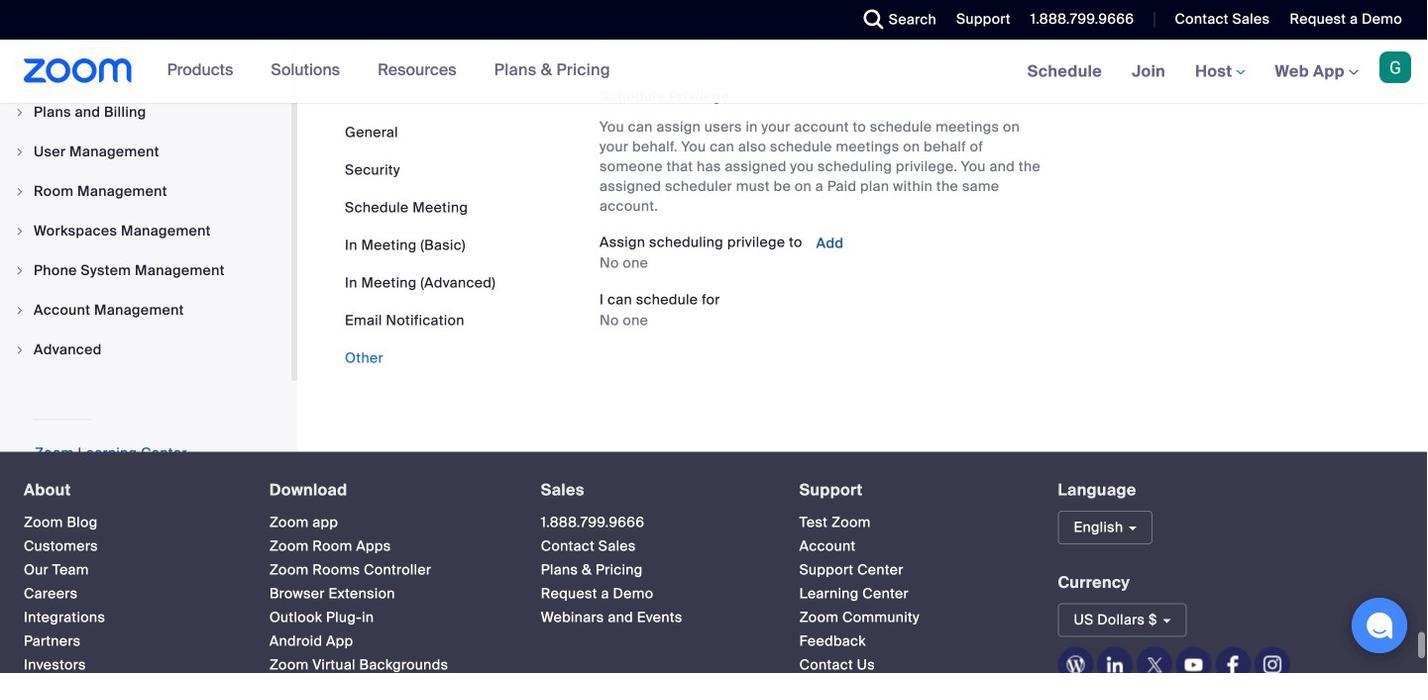 Task type: vqa. For each thing, say whether or not it's contained in the screenshot.
menu bar at the left of page
yes



Task type: locate. For each thing, give the bounding box(es) containing it.
3 menu item from the top
[[0, 173, 291, 211]]

2 right image from the top
[[14, 226, 26, 237]]

heading
[[24, 482, 234, 500], [269, 482, 505, 500], [541, 482, 764, 500], [799, 482, 1022, 500]]

open chat image
[[1366, 612, 1393, 640]]

1 right image from the top
[[14, 107, 26, 118]]

1 right image from the top
[[14, 186, 26, 198]]

banner
[[0, 40, 1427, 105]]

1 vertical spatial right image
[[14, 146, 26, 158]]

right image
[[14, 186, 26, 198], [14, 226, 26, 237], [14, 265, 26, 277], [14, 305, 26, 317], [14, 344, 26, 356]]

0 vertical spatial right image
[[14, 107, 26, 118]]

menu item
[[0, 94, 291, 131], [0, 133, 291, 171], [0, 173, 291, 211], [0, 213, 291, 250], [0, 252, 291, 290], [0, 292, 291, 330], [0, 332, 291, 369]]

zoom logo image
[[24, 58, 132, 83]]

product information navigation
[[152, 40, 625, 103]]

right image
[[14, 107, 26, 118], [14, 146, 26, 158]]

3 heading from the left
[[541, 482, 764, 500]]

4 menu item from the top
[[0, 213, 291, 250]]

menu bar
[[345, 123, 496, 369]]



Task type: describe. For each thing, give the bounding box(es) containing it.
3 right image from the top
[[14, 265, 26, 277]]

1 menu item from the top
[[0, 94, 291, 131]]

6 menu item from the top
[[0, 292, 291, 330]]

4 right image from the top
[[14, 305, 26, 317]]

4 heading from the left
[[799, 482, 1022, 500]]

other element
[[588, 21, 1375, 365]]

open chat image
[[1366, 612, 1393, 640]]

admin menu menu
[[0, 94, 291, 371]]

5 right image from the top
[[14, 344, 26, 356]]

1 heading from the left
[[24, 482, 234, 500]]

7 menu item from the top
[[0, 332, 291, 369]]

profile picture image
[[1380, 52, 1411, 83]]

2 menu item from the top
[[0, 133, 291, 171]]

5 menu item from the top
[[0, 252, 291, 290]]

2 heading from the left
[[269, 482, 505, 500]]

2 right image from the top
[[14, 146, 26, 158]]

meetings navigation
[[1013, 40, 1427, 105]]



